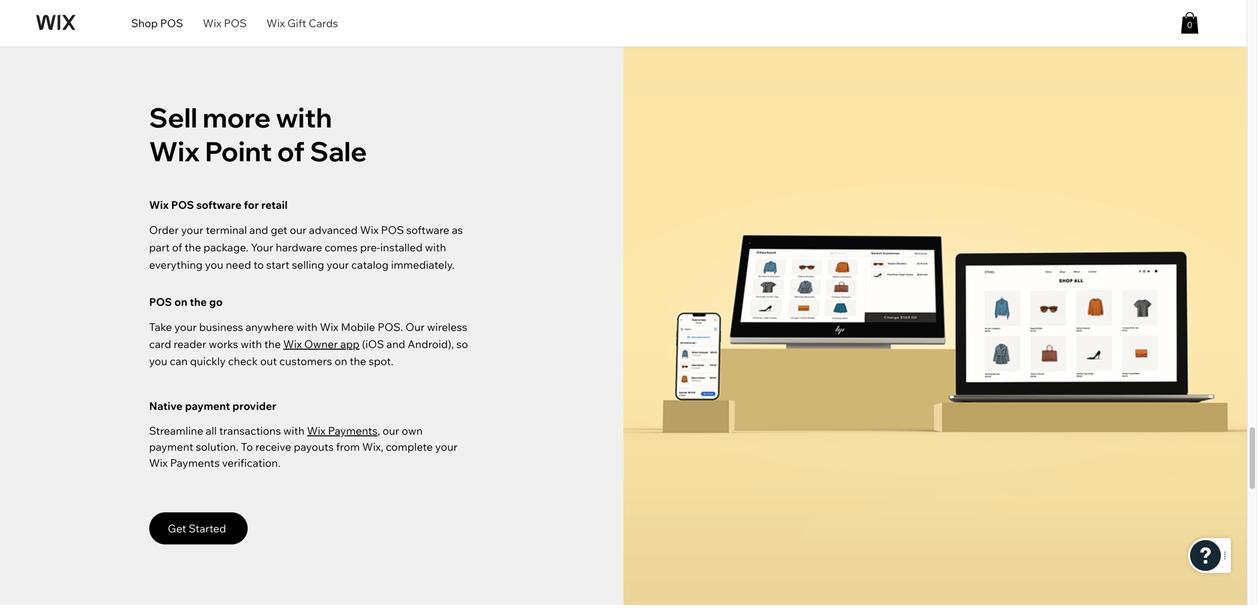 Task type: describe. For each thing, give the bounding box(es) containing it.
0 button
[[1181, 12, 1199, 34]]

pre-
[[360, 241, 380, 254]]

order your terminal and get our advanced wix pos
[[149, 223, 404, 237]]

get
[[271, 223, 287, 237]]

get
[[168, 522, 186, 535]]

cards
[[309, 16, 338, 30]]

yellow background with wix pos solutions: sell online, in-store and on the go from your desktop, wix retail pos tablet or wix pos mobile. image
[[624, 21, 1247, 605]]

wix up "pre-"
[[360, 223, 379, 237]]

1 horizontal spatial payments
[[328, 424, 378, 438]]

works
[[209, 337, 238, 351]]

pos up take
[[149, 295, 172, 309]]

your
[[251, 241, 273, 254]]

check
[[228, 355, 258, 368]]

from
[[336, 440, 360, 454]]

the inside software as part of the package. your hardware comes pre-installed with everything you need to start selling your catalog immediately.
[[185, 241, 201, 254]]

0 horizontal spatial wix pos link
[[193, 13, 256, 33]]

pos for wix pos
[[224, 16, 247, 30]]

of inside software as part of the package. your hardware comes pre-installed with everything you need to start selling your catalog immediately.
[[172, 241, 182, 254]]

your inside software as part of the package. your hardware comes pre-installed with everything you need to start selling your catalog immediately.
[[327, 258, 349, 272]]

shop
[[131, 16, 158, 30]]

anywhere
[[246, 320, 294, 334]]

started
[[189, 522, 226, 535]]

wix pos software for retail
[[149, 198, 288, 212]]

selling
[[292, 258, 324, 272]]

of inside sell more with wix point of sale
[[277, 134, 305, 168]]

your inside the , our own payment solution. to receive payouts from wix, complete your wix payments verification.
[[435, 440, 458, 454]]

as
[[452, 223, 463, 237]]

(ios and android), so you can quickly check out customers on the spot.
[[149, 337, 468, 368]]

pos up installed
[[381, 223, 404, 237]]

wix up order
[[149, 198, 169, 212]]

shop pos
[[131, 16, 183, 30]]

the inside take your business anywhere with wix mobile pos. our wireless card reader works with the
[[264, 337, 281, 351]]

wix,
[[362, 440, 384, 454]]

wix gift cards
[[266, 16, 338, 30]]

with inside software as part of the package. your hardware comes pre-installed with everything you need to start selling your catalog immediately.
[[425, 241, 446, 254]]

retail
[[261, 198, 288, 212]]

software inside software as part of the package. your hardware comes pre-installed with everything you need to start selling your catalog immediately.
[[406, 223, 450, 237]]

card
[[149, 337, 171, 351]]

wix inside sell more with wix point of sale
[[149, 134, 200, 168]]

app
[[340, 337, 360, 351]]

to
[[254, 258, 264, 272]]

native
[[149, 400, 183, 413]]

out
[[260, 355, 277, 368]]

mobile
[[341, 320, 375, 334]]

to
[[241, 440, 253, 454]]

wix owner app link
[[283, 337, 360, 351]]

customers
[[279, 355, 332, 368]]

pos for shop pos
[[160, 16, 183, 30]]

android),
[[408, 337, 454, 351]]

more
[[203, 101, 271, 134]]

solution.
[[196, 440, 239, 454]]

0 horizontal spatial our
[[290, 223, 307, 237]]

streamline
[[149, 424, 203, 438]]

point
[[205, 134, 272, 168]]

can
[[170, 355, 188, 368]]

wix inside wix pos 'link'
[[203, 16, 221, 30]]

quickly
[[190, 355, 226, 368]]

you inside (ios and android), so you can quickly check out customers on the spot.
[[149, 355, 167, 368]]

sell
[[149, 101, 198, 134]]

advanced
[[309, 223, 358, 237]]

wix inside take your business anywhere with wix mobile pos. our wireless card reader works with the
[[320, 320, 339, 334]]

our inside the , our own payment solution. to receive payouts from wix, complete your wix payments verification.
[[383, 424, 399, 438]]

and inside (ios and android), so you can quickly check out customers on the spot.
[[387, 337, 405, 351]]



Task type: locate. For each thing, give the bounding box(es) containing it.
need
[[226, 258, 251, 272]]

you
[[205, 258, 223, 272], [149, 355, 167, 368]]

immediately.
[[391, 258, 455, 272]]

0 horizontal spatial payments
[[170, 456, 220, 470]]

your right complete
[[435, 440, 458, 454]]

payments down solution.
[[170, 456, 220, 470]]

receive
[[255, 440, 291, 454]]

1 vertical spatial on
[[335, 355, 347, 368]]

wix owner app
[[283, 337, 360, 351]]

wix pos
[[203, 16, 247, 30]]

of up the everything on the top left of the page
[[172, 241, 182, 254]]

pos right the shop
[[160, 16, 183, 30]]

, our own payment solution. to receive payouts from wix, complete your wix payments verification.
[[149, 424, 458, 470]]

with inside sell more with wix point of sale
[[276, 101, 332, 134]]

your up reader
[[174, 320, 197, 334]]

1 vertical spatial of
[[172, 241, 182, 254]]

our right the ,
[[383, 424, 399, 438]]

wireless
[[427, 320, 467, 334]]

terminal
[[206, 223, 247, 237]]

cross_platform.png image
[[0, 21, 1247, 605]]

wix left gift
[[266, 16, 285, 30]]

take
[[149, 320, 172, 334]]

on down the app
[[335, 355, 347, 368]]

0 vertical spatial payment
[[185, 400, 230, 413]]

order
[[149, 223, 179, 237]]

your right order
[[181, 223, 204, 237]]

wix up payouts
[[307, 424, 326, 438]]

and
[[249, 223, 268, 237], [387, 337, 405, 351]]

wix payments link
[[307, 424, 378, 438]]

verification.
[[222, 456, 281, 470]]

1 vertical spatial and
[[387, 337, 405, 351]]

0 vertical spatial wix pos link
[[193, 13, 256, 33]]

sell more with wix point of sale
[[149, 101, 367, 168]]

you down card
[[149, 355, 167, 368]]

owner
[[304, 337, 338, 351]]

0 vertical spatial software
[[196, 198, 242, 212]]

payments up 'from'
[[328, 424, 378, 438]]

0 horizontal spatial software
[[196, 198, 242, 212]]

business
[[199, 320, 243, 334]]

software left as
[[406, 223, 450, 237]]

the up the everything on the top left of the page
[[185, 241, 201, 254]]

(ios
[[362, 337, 384, 351]]

and up your
[[249, 223, 268, 237]]

payment
[[185, 400, 230, 413], [149, 440, 193, 454]]

transactions
[[219, 424, 281, 438]]

payouts
[[294, 440, 334, 454]]

0 horizontal spatial and
[[249, 223, 268, 237]]

and down pos.
[[387, 337, 405, 351]]

complete
[[386, 440, 433, 454]]

payment up all
[[185, 400, 230, 413]]

you inside software as part of the package. your hardware comes pre-installed with everything you need to start selling your catalog immediately.
[[205, 258, 223, 272]]

get started link
[[149, 513, 248, 545]]

everything
[[149, 258, 203, 272]]

take your business anywhere with wix mobile pos. our wireless card reader works with the
[[149, 320, 467, 351]]

the down anywhere
[[264, 337, 281, 351]]

your
[[181, 223, 204, 237], [327, 258, 349, 272], [174, 320, 197, 334], [435, 440, 458, 454]]

sale
[[310, 134, 367, 168]]

0 vertical spatial our
[[290, 223, 307, 237]]

1 vertical spatial you
[[149, 355, 167, 368]]

1 vertical spatial payments
[[170, 456, 220, 470]]

pos for wix pos software for retail
[[171, 198, 194, 212]]

our up hardware
[[290, 223, 307, 237]]

wix down streamline
[[149, 456, 168, 470]]

with
[[276, 101, 332, 134], [425, 241, 446, 254], [296, 320, 318, 334], [241, 337, 262, 351], [283, 424, 305, 438]]

our
[[290, 223, 307, 237], [383, 424, 399, 438]]

1 horizontal spatial our
[[383, 424, 399, 438]]

0 vertical spatial and
[[249, 223, 268, 237]]

installed
[[380, 241, 423, 254]]

1 horizontal spatial on
[[335, 355, 347, 368]]

pos left gift
[[224, 16, 247, 30]]

of
[[277, 134, 305, 168], [172, 241, 182, 254]]

payments inside the , our own payment solution. to receive payouts from wix, complete your wix payments verification.
[[170, 456, 220, 470]]

payment down streamline
[[149, 440, 193, 454]]

wix gift cards link
[[256, 13, 348, 33]]

wix right the shop pos
[[203, 16, 221, 30]]

1 horizontal spatial of
[[277, 134, 305, 168]]

our
[[406, 320, 425, 334]]

own
[[402, 424, 423, 438]]

catalog
[[351, 258, 389, 272]]

the down the app
[[350, 355, 366, 368]]

the
[[185, 241, 201, 254], [190, 295, 207, 309], [264, 337, 281, 351], [350, 355, 366, 368]]

pos up order
[[171, 198, 194, 212]]

0 horizontal spatial on
[[174, 295, 187, 309]]

comes
[[325, 241, 358, 254]]

your inside take your business anywhere with wix mobile pos. our wireless card reader works with the
[[174, 320, 197, 334]]

1 horizontal spatial wix pos link
[[360, 223, 404, 237]]

reader
[[174, 337, 206, 351]]

start
[[266, 258, 290, 272]]

provider
[[233, 400, 276, 413]]

1 vertical spatial our
[[383, 424, 399, 438]]

of left sale
[[277, 134, 305, 168]]

wix pos link
[[193, 13, 256, 33], [360, 223, 404, 237]]

pos on the go
[[149, 295, 223, 309]]

software
[[196, 198, 242, 212], [406, 223, 450, 237]]

package.
[[204, 241, 249, 254]]

spot.
[[369, 355, 394, 368]]

0 horizontal spatial of
[[172, 241, 182, 254]]

payment inside the , our own payment solution. to receive payouts from wix, complete your wix payments verification.
[[149, 440, 193, 454]]

1 horizontal spatial and
[[387, 337, 405, 351]]

1 horizontal spatial software
[[406, 223, 450, 237]]

software up terminal
[[196, 198, 242, 212]]

streamline all transactions with wix payments
[[149, 424, 378, 438]]

your down comes
[[327, 258, 349, 272]]

pos
[[160, 16, 183, 30], [224, 16, 247, 30], [171, 198, 194, 212], [381, 223, 404, 237], [149, 295, 172, 309]]

on
[[174, 295, 187, 309], [335, 355, 347, 368]]

1 vertical spatial software
[[406, 223, 450, 237]]

1 vertical spatial payment
[[149, 440, 193, 454]]

gift
[[287, 16, 306, 30]]

wix left the 'point'
[[149, 134, 200, 168]]

,
[[378, 424, 380, 438]]

wix up customers at the left bottom
[[283, 337, 302, 351]]

go
[[209, 295, 223, 309]]

wix inside wix gift cards link
[[266, 16, 285, 30]]

wix up wix owner app
[[320, 320, 339, 334]]

the left go
[[190, 295, 207, 309]]

native payment provider
[[149, 400, 276, 413]]

0 horizontal spatial you
[[149, 355, 167, 368]]

0 vertical spatial you
[[205, 258, 223, 272]]

wix inside the , our own payment solution. to receive payouts from wix, complete your wix payments verification.
[[149, 456, 168, 470]]

you down package.
[[205, 258, 223, 272]]

0 vertical spatial payments
[[328, 424, 378, 438]]

wix
[[203, 16, 221, 30], [266, 16, 285, 30], [149, 134, 200, 168], [149, 198, 169, 212], [360, 223, 379, 237], [320, 320, 339, 334], [283, 337, 302, 351], [307, 424, 326, 438], [149, 456, 168, 470]]

1 horizontal spatial you
[[205, 258, 223, 272]]

hardware
[[276, 241, 322, 254]]

get started
[[168, 522, 226, 535]]

software as part of the package. your hardware comes pre-installed with everything you need to start selling your catalog immediately.
[[149, 223, 463, 272]]

the inside (ios and android), so you can quickly check out customers on the spot.
[[350, 355, 366, 368]]

on inside (ios and android), so you can quickly check out customers on the spot.
[[335, 355, 347, 368]]

payments
[[328, 424, 378, 438], [170, 456, 220, 470]]

pos.
[[378, 320, 403, 334]]

0 vertical spatial of
[[277, 134, 305, 168]]

part
[[149, 241, 170, 254]]

so
[[456, 337, 468, 351]]

on left go
[[174, 295, 187, 309]]

1 vertical spatial wix pos link
[[360, 223, 404, 237]]

all
[[206, 424, 217, 438]]

0 vertical spatial on
[[174, 295, 187, 309]]

for
[[244, 198, 259, 212]]

shop pos link
[[121, 13, 193, 33]]



Task type: vqa. For each thing, say whether or not it's contained in the screenshot.
Wix Gift Cards link
yes



